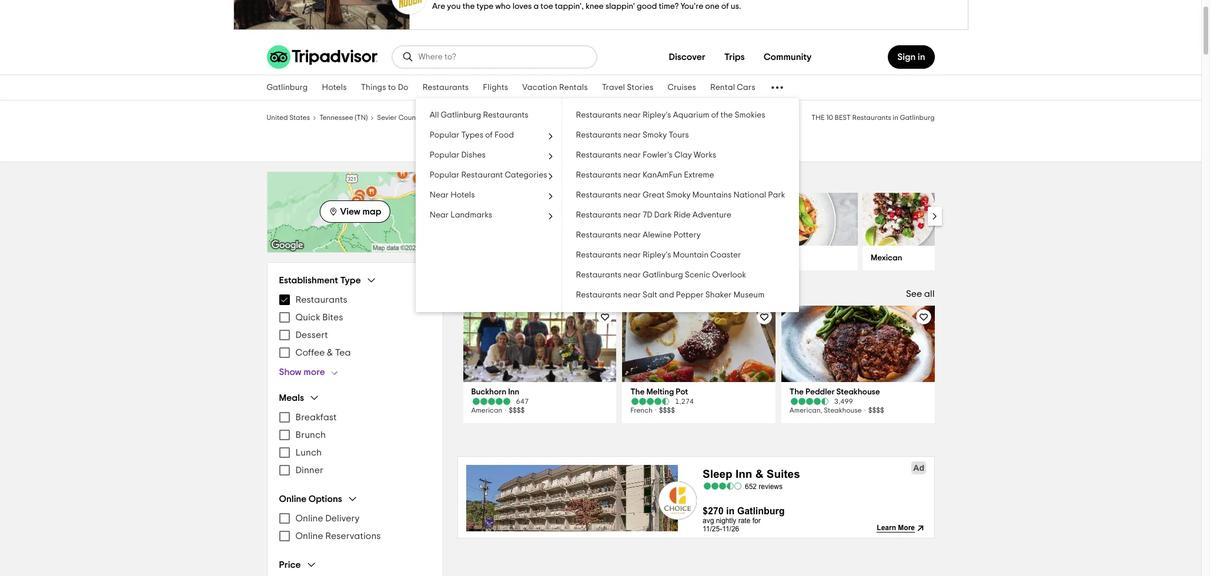 Task type: locate. For each thing, give the bounding box(es) containing it.
restaurants near salt and pepper shaker museum link
[[562, 285, 799, 305]]

2 vertical spatial group
[[279, 493, 431, 545]]

1 vertical spatial near
[[430, 211, 449, 219]]

near for and
[[623, 291, 641, 299]]

hotels inside button
[[451, 191, 475, 199]]

menu for online options
[[279, 510, 431, 545]]

near for near landmarks
[[430, 211, 449, 219]]

sevier county
[[377, 114, 422, 121]]

restaurants near ripley's aquarium of the smokies link
[[562, 105, 799, 125]]

2 popular from the top
[[430, 151, 459, 159]]

near for clay
[[623, 151, 641, 159]]

menu containing online delivery
[[279, 510, 431, 545]]

$$$$ down "melting"
[[659, 407, 675, 414]]

$$$$ for the melting pot
[[659, 407, 675, 414]]

1 near from the top
[[430, 191, 449, 199]]

extreme
[[684, 171, 714, 179]]

3 $$$$ from the left
[[868, 407, 884, 414]]

pottery
[[674, 231, 701, 239]]

community
[[764, 52, 812, 62]]

1 menu from the top
[[279, 291, 431, 362]]

show
[[279, 368, 302, 377]]

more
[[304, 368, 325, 377]]

Search search field
[[418, 52, 587, 62]]

types
[[461, 131, 483, 139]]

online for online reservations
[[296, 532, 323, 541]]

view map button
[[320, 200, 390, 223]]

popular up near hotels
[[430, 171, 459, 179]]

gatlinburg link up united states link
[[260, 75, 315, 100]]

online down the "online options"
[[296, 514, 323, 523]]

food inside "button"
[[495, 131, 514, 139]]

of
[[711, 111, 719, 119], [485, 131, 493, 139]]

vacation rentals link
[[515, 75, 595, 100]]

near for smoky
[[623, 191, 641, 199]]

salt
[[643, 291, 657, 299]]

online reservations
[[296, 532, 381, 541]]

1 vertical spatial in
[[893, 114, 899, 121]]

seafood link
[[662, 246, 758, 271]]

2 menu from the top
[[279, 409, 431, 479]]

dessert
[[296, 330, 328, 340]]

united states link
[[267, 112, 310, 122]]

group
[[279, 275, 431, 378], [279, 392, 431, 479], [279, 493, 431, 545]]

1 near from the top
[[623, 111, 641, 119]]

1 horizontal spatial gatlinburg link
[[431, 112, 466, 122]]

american
[[471, 407, 502, 414]]

0 vertical spatial in
[[918, 52, 925, 62]]

of left the
[[711, 111, 719, 119]]

options
[[309, 494, 342, 504]]

$$$$ down the 3,499 link
[[868, 407, 884, 414]]

sevier
[[377, 114, 397, 121]]

1 vertical spatial hotels
[[451, 191, 475, 199]]

all
[[430, 111, 439, 119]]

10
[[826, 114, 833, 121]]

smoky up restaurants near 7d dark ride adventure 'link'
[[666, 191, 691, 199]]

delivery
[[325, 514, 360, 523]]

2 vertical spatial popular
[[430, 171, 459, 179]]

steakhouse
[[570, 254, 614, 262], [837, 388, 880, 396], [824, 407, 862, 414]]

1 horizontal spatial the
[[790, 388, 804, 396]]

fowler's
[[643, 151, 673, 159]]

great
[[643, 191, 665, 199]]

tours
[[669, 131, 689, 139]]

near left great on the right of page
[[623, 191, 641, 199]]

group containing establishment type
[[279, 275, 431, 378]]

gatlinburg inside "link"
[[267, 84, 308, 92]]

2 horizontal spatial $$$$
[[868, 407, 884, 414]]

near up restaurants near smoky tours
[[623, 111, 641, 119]]

near
[[623, 111, 641, 119], [623, 131, 641, 139], [623, 151, 641, 159], [623, 171, 641, 179], [623, 191, 641, 199], [623, 211, 641, 219], [623, 231, 641, 239], [623, 251, 641, 259], [623, 271, 641, 279], [623, 291, 641, 299]]

0 vertical spatial gatlinburg link
[[260, 75, 315, 100]]

pot
[[676, 388, 688, 396]]

ripley's inside restaurants near ripley's aquarium of the smokies link
[[643, 111, 671, 119]]

restaurants in gatlinburg
[[492, 133, 709, 152]]

in right best
[[893, 114, 899, 121]]

3 near from the top
[[623, 151, 641, 159]]

things to do link
[[354, 75, 416, 100]]

0 vertical spatial near
[[430, 191, 449, 199]]

best
[[835, 114, 851, 121]]

rentals
[[559, 84, 588, 92]]

united
[[267, 114, 288, 121]]

1 vertical spatial steakhouse
[[837, 388, 880, 396]]

near for pottery
[[623, 231, 641, 239]]

menu
[[279, 291, 431, 362], [279, 409, 431, 479], [279, 510, 431, 545]]

2 vertical spatial steakhouse
[[824, 407, 862, 414]]

2 group from the top
[[279, 392, 431, 479]]

0 horizontal spatial in
[[599, 133, 613, 152]]

near up restaurants near fowler's clay works
[[623, 131, 641, 139]]

1 horizontal spatial of
[[711, 111, 719, 119]]

near down near hotels
[[430, 211, 449, 219]]

near inside near landmarks button
[[430, 211, 449, 219]]

trips
[[724, 52, 745, 62]]

&
[[327, 348, 333, 358]]

advertisement region
[[0, 0, 1201, 30], [457, 456, 935, 552]]

3 group from the top
[[279, 493, 431, 545]]

0 vertical spatial of
[[711, 111, 719, 119]]

park
[[768, 191, 785, 199]]

ripley's
[[643, 111, 671, 119], [643, 251, 671, 259]]

steakhouse down the restaurants near alewine pottery
[[570, 254, 614, 262]]

1 horizontal spatial hotels
[[451, 191, 475, 199]]

near landmarks
[[430, 211, 492, 219]]

online left options
[[279, 494, 307, 504]]

5 near from the top
[[623, 191, 641, 199]]

1 vertical spatial ripley's
[[643, 251, 671, 259]]

american,
[[790, 407, 822, 414]]

1 vertical spatial online
[[296, 514, 323, 523]]

0 vertical spatial popular
[[430, 131, 459, 139]]

steakhouse up 4.5 of 5 bubbles. 3,499 reviews 'element' on the right bottom of page
[[837, 388, 880, 396]]

1 horizontal spatial food
[[601, 173, 633, 187]]

0 horizontal spatial $$$$
[[509, 407, 525, 414]]

near down the restaurants near alewine pottery
[[623, 251, 641, 259]]

near left alewine
[[623, 231, 641, 239]]

0 vertical spatial food
[[495, 131, 514, 139]]

None search field
[[393, 46, 596, 68]]

6 near from the top
[[623, 211, 641, 219]]

the peddler steakhouse link
[[790, 387, 926, 398]]

online options
[[279, 494, 342, 504]]

overlook
[[712, 271, 746, 279]]

cruises link
[[661, 75, 703, 100]]

1 the from the left
[[631, 388, 645, 396]]

food down gatlinburg restaurants
[[495, 131, 514, 139]]

the melting pot
[[631, 388, 688, 396]]

ripley's up tours
[[643, 111, 671, 119]]

popular dishes button
[[416, 145, 561, 165]]

1 group from the top
[[279, 275, 431, 378]]

peddler
[[806, 388, 835, 396]]

price
[[279, 560, 301, 570]]

8 near from the top
[[623, 251, 641, 259]]

0 vertical spatial online
[[279, 494, 307, 504]]

hotels up near landmarks at the top left of page
[[451, 191, 475, 199]]

popular types of food
[[430, 131, 514, 139]]

kanamfun
[[643, 171, 682, 179]]

near left 7d
[[623, 211, 641, 219]]

the 10  best restaurants in gatlinburg
[[812, 114, 935, 121]]

near for mountain
[[623, 251, 641, 259]]

mountains
[[692, 191, 732, 199]]

popular for popular dishes
[[430, 151, 459, 159]]

in inside sign in link
[[918, 52, 925, 62]]

1 popular from the top
[[430, 131, 459, 139]]

1 ripley's from the top
[[643, 111, 671, 119]]

all
[[924, 289, 935, 299]]

1 vertical spatial popular
[[430, 151, 459, 159]]

1 vertical spatial of
[[485, 131, 493, 139]]

gatlinburg link
[[260, 75, 315, 100], [431, 112, 466, 122]]

0 vertical spatial hotels
[[322, 84, 347, 92]]

near
[[430, 191, 449, 199], [430, 211, 449, 219]]

1 vertical spatial group
[[279, 392, 431, 479]]

2 near from the top
[[430, 211, 449, 219]]

ripley's inside restaurants near ripley's mountain coaster link
[[643, 251, 671, 259]]

2 near from the top
[[623, 131, 641, 139]]

near up near landmarks at the top left of page
[[430, 191, 449, 199]]

0 vertical spatial group
[[279, 275, 431, 378]]

near down restaurants near smoky tours
[[623, 151, 641, 159]]

0 horizontal spatial the
[[631, 388, 645, 396]]

1 vertical spatial menu
[[279, 409, 431, 479]]

1 vertical spatial food
[[601, 173, 633, 187]]

2 vertical spatial in
[[599, 133, 613, 152]]

restaurants near alewine pottery
[[576, 231, 701, 239]]

food right by
[[601, 173, 633, 187]]

near for near hotels
[[430, 191, 449, 199]]

steakhouse down '3,499'
[[824, 407, 862, 414]]

gatlinburg link down restaurants link
[[431, 112, 466, 122]]

see all link
[[906, 289, 935, 299]]

near inside near hotels button
[[430, 191, 449, 199]]

menu containing restaurants
[[279, 291, 431, 362]]

states
[[289, 114, 310, 121]]

ripley's down alewine
[[643, 251, 671, 259]]

1 vertical spatial gatlinburg link
[[431, 112, 466, 122]]

buckhorn
[[471, 388, 506, 396]]

united states
[[267, 114, 310, 121]]

9 near from the top
[[623, 271, 641, 279]]

of right types
[[485, 131, 493, 139]]

popular restaurant categories
[[430, 171, 547, 179]]

10 near from the top
[[623, 291, 641, 299]]

2 ripley's from the top
[[643, 251, 671, 259]]

trips button
[[715, 45, 754, 69]]

3 menu from the top
[[279, 510, 431, 545]]

the for the peddler steakhouse
[[790, 388, 804, 396]]

county
[[399, 114, 422, 121]]

2 vertical spatial online
[[296, 532, 323, 541]]

$$$$
[[509, 407, 525, 414], [659, 407, 675, 414], [868, 407, 884, 414]]

0 horizontal spatial food
[[495, 131, 514, 139]]

ripley's for mountain
[[643, 251, 671, 259]]

in up restaurants near kanamfun extreme
[[599, 133, 613, 152]]

0 horizontal spatial gatlinburg link
[[260, 75, 315, 100]]

the up american, at the right bottom
[[790, 388, 804, 396]]

0 vertical spatial menu
[[279, 291, 431, 362]]

$$$$ down 647
[[509, 407, 525, 414]]

type
[[340, 276, 361, 285]]

near down steakhouse link
[[623, 271, 641, 279]]

3 popular from the top
[[430, 171, 459, 179]]

0 horizontal spatial of
[[485, 131, 493, 139]]

restaurants near ripley's mountain coaster link
[[562, 245, 799, 265]]

(tn)
[[355, 114, 368, 121]]

of inside popular types of food "button"
[[485, 131, 493, 139]]

restaurants near ripley's mountain coaster
[[576, 251, 741, 259]]

travel stories
[[602, 84, 654, 92]]

2 $$$$ from the left
[[659, 407, 675, 414]]

5.0 of 5 bubbles. 647 reviews element
[[471, 398, 608, 406]]

smoky up fowler's
[[643, 131, 667, 139]]

popular for popular types of food
[[430, 131, 459, 139]]

4 near from the top
[[623, 171, 641, 179]]

popular down all
[[430, 131, 459, 139]]

tea
[[335, 348, 351, 358]]

menu containing breakfast
[[279, 409, 431, 479]]

1,274 link
[[631, 398, 767, 406]]

discover
[[669, 52, 705, 62]]

near down restaurants near fowler's clay works
[[623, 171, 641, 179]]

show more
[[279, 368, 325, 377]]

7 near from the top
[[623, 231, 641, 239]]

popular inside "button"
[[430, 131, 459, 139]]

0 horizontal spatial hotels
[[322, 84, 347, 92]]

1 horizontal spatial $$$$
[[659, 407, 675, 414]]

2 horizontal spatial in
[[918, 52, 925, 62]]

restaurants near 7d dark ride adventure
[[576, 211, 731, 219]]

2 vertical spatial menu
[[279, 510, 431, 545]]

the up french
[[631, 388, 645, 396]]

1 $$$$ from the left
[[509, 407, 525, 414]]

online
[[279, 494, 307, 504], [296, 514, 323, 523], [296, 532, 323, 541]]

by
[[582, 173, 598, 187]]

popular left dishes
[[430, 151, 459, 159]]

0 vertical spatial ripley's
[[643, 111, 671, 119]]

2 the from the left
[[790, 388, 804, 396]]

online down online delivery
[[296, 532, 323, 541]]

hotels up tennessee
[[322, 84, 347, 92]]

near left salt
[[623, 291, 641, 299]]

aquarium
[[673, 111, 710, 119]]

in right sign
[[918, 52, 925, 62]]



Task type: vqa. For each thing, say whether or not it's contained in the screenshot.
1st Save to a trip icon from left
no



Task type: describe. For each thing, give the bounding box(es) containing it.
restaurants near kanamfun extreme
[[576, 171, 714, 179]]

the for the melting pot
[[631, 388, 645, 396]]

browse
[[462, 173, 507, 187]]

0 vertical spatial steakhouse
[[570, 254, 614, 262]]

flights
[[483, 84, 508, 92]]

near for aquarium
[[623, 111, 641, 119]]

steakhouse link
[[562, 246, 658, 271]]

flights link
[[476, 75, 515, 100]]

quick
[[296, 313, 320, 322]]

coaster
[[710, 251, 741, 259]]

restaurants near ripley's aquarium of the smokies
[[576, 111, 765, 119]]

the
[[812, 114, 825, 121]]

1 vertical spatial advertisement region
[[457, 456, 935, 552]]

$$$$ for the peddler steakhouse
[[868, 407, 884, 414]]

bites
[[322, 313, 343, 322]]

$$$$ for buckhorn inn
[[509, 407, 525, 414]]

smokies
[[735, 111, 765, 119]]

sign
[[898, 52, 916, 62]]

gatlinburg restaurants
[[475, 114, 550, 121]]

brunch
[[296, 430, 326, 440]]

online for online delivery
[[296, 514, 323, 523]]

adventure
[[693, 211, 731, 219]]

restaurants near 7d dark ride adventure link
[[562, 205, 799, 225]]

647 link
[[471, 398, 608, 406]]

647
[[516, 398, 529, 405]]

the melting pot link
[[631, 387, 767, 398]]

sevier county link
[[377, 112, 422, 122]]

near hotels
[[430, 191, 475, 199]]

reservations
[[325, 532, 381, 541]]

of inside restaurants near ripley's aquarium of the smokies link
[[711, 111, 719, 119]]

hotels link
[[315, 75, 354, 100]]

restaurants near great smoky mountains national park link
[[562, 185, 799, 205]]

see
[[906, 289, 922, 299]]

buckhorn inn
[[471, 388, 519, 396]]

online delivery
[[296, 514, 360, 523]]

popular dishes
[[430, 151, 486, 159]]

mexican link
[[863, 246, 958, 271]]

the peddler steakhouse
[[790, 388, 880, 396]]

1 vertical spatial smoky
[[666, 191, 691, 199]]

4.5 of 5 bubbles. 1,274 reviews element
[[631, 398, 767, 406]]

french
[[631, 407, 653, 414]]

buckhorn inn link
[[471, 387, 608, 398]]

near for scenic
[[623, 271, 641, 279]]

travel
[[602, 84, 625, 92]]

all gatlinburg restaurants
[[430, 111, 528, 119]]

scenic
[[685, 271, 710, 279]]

tripadvisor image
[[267, 45, 377, 69]]

online for online options
[[279, 494, 307, 504]]

restaurants near great smoky mountains national park
[[576, 191, 785, 199]]

near for tours
[[623, 131, 641, 139]]

see all
[[906, 289, 935, 299]]

restaurants near gatlinburg scenic overlook
[[576, 271, 746, 279]]

shaker
[[706, 291, 732, 299]]

community button
[[754, 45, 821, 69]]

food for popular types of food
[[495, 131, 514, 139]]

restaurants near gatlinburg scenic overlook link
[[562, 265, 799, 285]]

establishment type
[[279, 276, 361, 285]]

near landmarks button
[[416, 205, 561, 225]]

popular restaurant categories button
[[416, 165, 561, 185]]

1 horizontal spatial in
[[893, 114, 899, 121]]

categories
[[505, 171, 547, 179]]

menu for meals
[[279, 409, 431, 479]]

in for restaurants in gatlinburg
[[599, 133, 613, 152]]

lunch
[[296, 448, 322, 458]]

group containing meals
[[279, 392, 431, 479]]

mountain
[[673, 251, 709, 259]]

things to do
[[361, 84, 409, 92]]

food for browse gatlinburg by food
[[601, 173, 633, 187]]

museum
[[734, 291, 765, 299]]

sign in
[[898, 52, 925, 62]]

meals
[[279, 393, 304, 403]]

1,274
[[675, 398, 694, 405]]

restaurants near alewine pottery link
[[562, 225, 799, 245]]

coffee
[[296, 348, 325, 358]]

near for dark
[[623, 211, 641, 219]]

to
[[388, 84, 396, 92]]

popular for popular restaurant categories
[[430, 171, 459, 179]]

alewine
[[643, 231, 672, 239]]

national
[[734, 191, 766, 199]]

view map
[[340, 207, 381, 216]]

sign in link
[[888, 45, 935, 69]]

dark
[[654, 211, 672, 219]]

7d
[[643, 211, 652, 219]]

american, steakhouse
[[790, 407, 862, 414]]

rental cars
[[710, 84, 755, 92]]

stories
[[627, 84, 654, 92]]

the
[[721, 111, 733, 119]]

restaurants inside group
[[296, 295, 347, 305]]

landmarks
[[451, 211, 492, 219]]

tennessee (tn) link
[[319, 112, 368, 122]]

4.5 of 5 bubbles. 3,499 reviews element
[[790, 398, 926, 406]]

restaurants near fowler's clay works
[[576, 151, 716, 159]]

popular types of food button
[[416, 125, 561, 145]]

0 vertical spatial advertisement region
[[0, 0, 1201, 30]]

cars
[[737, 84, 755, 92]]

group containing online options
[[279, 493, 431, 545]]

ripley's for aquarium
[[643, 111, 671, 119]]

ride
[[674, 211, 691, 219]]

inn
[[508, 388, 519, 396]]

show more button
[[279, 366, 344, 378]]

search image
[[402, 51, 414, 63]]

quick bites
[[296, 313, 343, 322]]

seafood
[[671, 254, 702, 262]]

cruises
[[668, 84, 696, 92]]

restaurants near smoky tours link
[[562, 125, 799, 145]]

in for sign in
[[918, 52, 925, 62]]

0 vertical spatial smoky
[[643, 131, 667, 139]]

near for extreme
[[623, 171, 641, 179]]

pepper
[[676, 291, 704, 299]]



